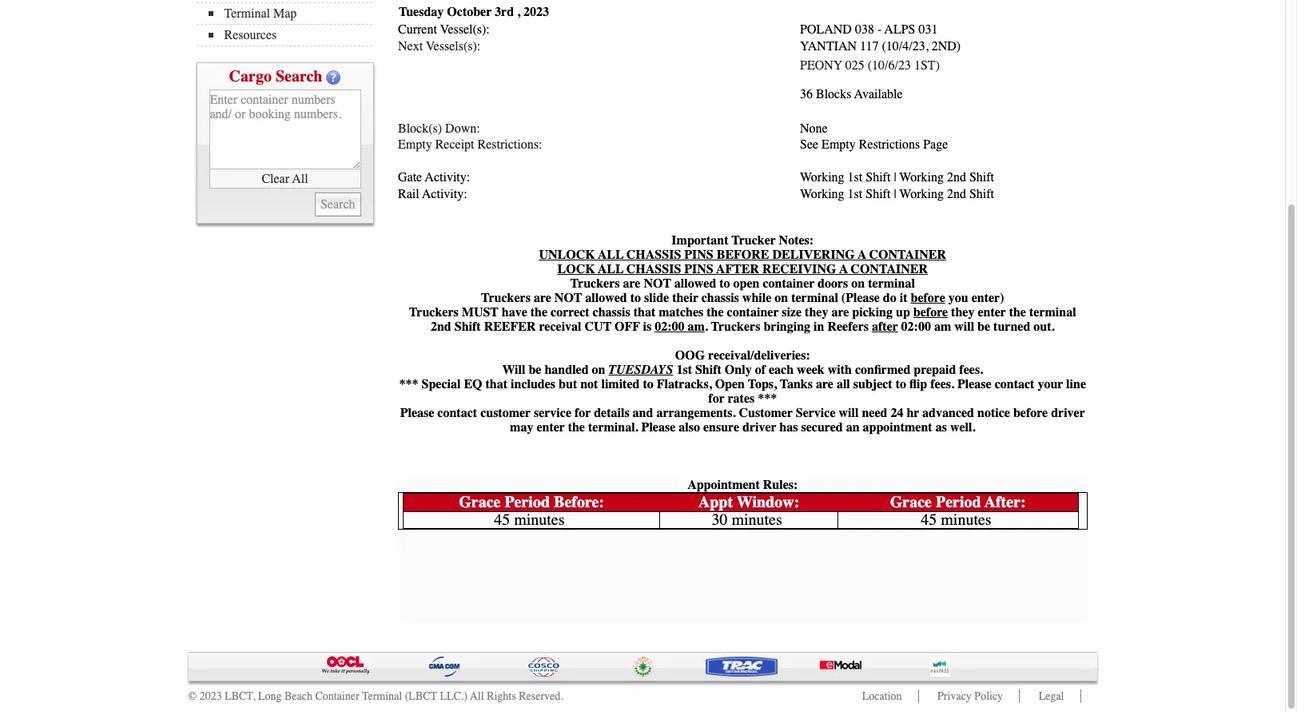 Task type: vqa. For each thing, say whether or not it's contained in the screenshot.
bottommost the Activity:
yes



Task type: locate. For each thing, give the bounding box(es) containing it.
the
[[531, 305, 548, 320], [707, 305, 724, 320], [1010, 305, 1027, 320], [568, 421, 585, 435]]

0 horizontal spatial enter
[[537, 421, 565, 435]]

line
[[1067, 377, 1087, 392]]

0 horizontal spatial fees.
[[931, 377, 955, 392]]

period
[[505, 493, 550, 512], [936, 493, 981, 512]]

|
[[894, 171, 897, 185], [894, 187, 897, 201]]

0 horizontal spatial 45 minutes
[[494, 511, 565, 529]]

0 horizontal spatial terminal
[[792, 291, 839, 305]]

chassis left the is
[[593, 305, 631, 320]]

terminal inside terminal map resources
[[224, 6, 270, 21]]

are inside oog rec​eival/deliveries: will be handled on tuesdays 1st shift only of each week with confirmed prepaid fees. *** special eq that includes but not limited to flatracks, open tops, tanks are all subject to flip fees. please contact your line for rates *** please contact customer service for details and arrangements. customer service will need 24 hr advanced notice before driver may enter the terminal.  please also ensure driver has secured an appointment as well.
[[816, 377, 834, 392]]

truckers up correct
[[571, 277, 620, 291]]

2023 right ,
[[524, 5, 549, 20]]

1 vertical spatial 2nd
[[947, 187, 967, 201]]

1 horizontal spatial :
[[794, 493, 800, 512]]

1 horizontal spatial truckers
[[481, 291, 531, 305]]

1 horizontal spatial all
[[470, 690, 484, 704]]

1 horizontal spatial a
[[858, 248, 867, 262]]

they
[[805, 305, 829, 320], [951, 305, 975, 320]]

be left turned
[[978, 320, 991, 334]]

chassis
[[627, 248, 681, 262], [627, 262, 681, 277]]

02:00
[[655, 320, 685, 334], [902, 320, 931, 334]]

1 horizontal spatial allowed
[[675, 277, 717, 291]]

container up it
[[869, 248, 947, 262]]

all right clear
[[292, 171, 308, 186]]

not left their
[[644, 277, 672, 291]]

blocks
[[816, 87, 852, 102]]

1st right "tuesdays"
[[677, 363, 692, 377]]

2nd for working 1st shift | working 2nd shift
[[947, 187, 967, 201]]

resources link
[[208, 28, 372, 42]]

hr
[[907, 406, 920, 421]]

1 ​grace from the left
[[459, 493, 501, 512]]

1 they from the left
[[805, 305, 829, 320]]

container down open in the right of the page
[[727, 305, 779, 320]]

0 horizontal spatial truckers
[[409, 305, 459, 320]]

1st down 1st​​​
[[848, 187, 863, 201]]

0 horizontal spatial ​grace
[[459, 493, 501, 512]]

will down "you"
[[955, 320, 975, 334]]

are left all
[[816, 377, 834, 392]]

picking
[[853, 305, 893, 320]]

24
[[891, 406, 904, 421]]

activity: for ​rail activity:
[[422, 187, 467, 201]]

2 horizontal spatial please
[[958, 377, 992, 392]]

will
[[502, 363, 526, 377]]

1 vertical spatial that
[[486, 377, 508, 392]]

privacy policy link
[[938, 690, 1004, 704]]

that left matches
[[634, 305, 656, 320]]

before
[[717, 248, 770, 262]]

truckers left must
[[409, 305, 459, 320]]

working up "working 1st shift | working 2nd shift"
[[900, 171, 944, 185]]

117
[[860, 39, 879, 53]]

truckers up reefer at top left
[[481, 291, 531, 305]]

1 vertical spatial |
[[894, 187, 897, 201]]

2nd for working 1st​​​ shift | working 2nd shift
[[947, 171, 967, 185]]

1 horizontal spatial fees.
[[960, 363, 984, 377]]

2023 right ©
[[200, 690, 222, 704]]

0 horizontal spatial they
[[805, 305, 829, 320]]

30 minutes
[[712, 511, 783, 529]]

notice
[[978, 406, 1010, 421]]

terminal up in
[[792, 291, 839, 305]]

llc.)
[[440, 690, 468, 704]]

0 horizontal spatial 1st
[[677, 363, 692, 377]]

contact
[[995, 377, 1035, 392], [438, 406, 477, 421]]

fees. right flip
[[931, 377, 955, 392]]

menu bar containing terminal map
[[196, 0, 380, 46]]

1 minutes from the left
[[514, 511, 565, 529]]

your
[[1038, 377, 1064, 392]]

that inside oog rec​eival/deliveries: will be handled on tuesdays 1st shift only of each week with confirmed prepaid fees. *** special eq that includes but not limited to flatracks, open tops, tanks are all subject to flip fees. please contact your line for rates *** please contact customer service for details and arrangements. customer service will need 24 hr advanced notice before driver may enter the terminal.  please also ensure driver has secured an appointment as well.
[[486, 377, 508, 392]]

oog
[[675, 349, 705, 363]]

search
[[276, 67, 323, 86]]

​grace for ​grace period before :
[[459, 493, 501, 512]]

2023
[[524, 5, 549, 20], [200, 690, 222, 704]]

1 horizontal spatial they
[[951, 305, 975, 320]]

| for 1st
[[894, 187, 897, 201]]

period left before
[[505, 493, 550, 512]]

contact up notice
[[995, 377, 1035, 392]]

all right llc.)
[[470, 690, 484, 704]]

please
[[958, 377, 992, 392], [400, 406, 434, 421], [642, 421, 676, 435]]

be right 'will'
[[529, 363, 542, 377]]

week
[[797, 363, 825, 377]]

0 horizontal spatial terminal
[[224, 6, 270, 21]]

appointment
[[863, 421, 933, 435]]

0 horizontal spatial period
[[505, 493, 550, 512]]

will inside oog rec​eival/deliveries: will be handled on tuesdays 1st shift only of each week with confirmed prepaid fees. *** special eq that includes but not limited to flatracks, open tops, tanks are all subject to flip fees. please contact your line for rates *** please contact customer service for details and arrangements. customer service will need 24 hr advanced notice before driver may enter the terminal.  please also ensure driver has secured an appointment as well.
[[839, 406, 859, 421]]

none
[[800, 121, 828, 136]]

0 vertical spatial activity:
[[425, 171, 470, 185]]

be inside "important trucker notes: unlock all chassis pins before delivering a container lock all chassis pins after receiving a container truckers are not allowed to open container doors on terminal truckers are not allowed to slide their chassis while on terminal (please do it before you enter) truckers must have the correct chassis that matches the container size they are picking up before they enter the terminal 2nd shift reefer receival cut off​ is 02:00 am . ​truckers bringing in reefers after 02:00 am will be turned out.​"
[[978, 320, 991, 334]]

1 horizontal spatial terminal
[[362, 690, 402, 704]]

will left need
[[839, 406, 859, 421]]

1 horizontal spatial driver
[[1051, 406, 1086, 421]]

off​
[[615, 320, 640, 334]]

enter right may
[[537, 421, 565, 435]]

1 vertical spatial contact
[[438, 406, 477, 421]]

has
[[780, 421, 798, 435]]

before
[[911, 291, 946, 305], [914, 305, 948, 320], [1014, 406, 1048, 421]]

on right doors
[[852, 277, 865, 291]]

Enter container numbers and/ or booking numbers.  text field
[[209, 90, 361, 169]]

2 | from the top
[[894, 187, 897, 201]]

: down rules: at the right of page
[[794, 493, 800, 512]]

and
[[633, 406, 654, 421]]

1 vertical spatial 2023
[[200, 690, 222, 704]]

1 horizontal spatial 45 minutes
[[921, 511, 992, 529]]

am down "you"
[[935, 320, 952, 334]]

1 horizontal spatial enter
[[978, 305, 1006, 320]]

0 horizontal spatial for
[[575, 406, 591, 421]]

0 horizontal spatial on
[[592, 363, 606, 377]]

for left details
[[575, 406, 591, 421]]

0 vertical spatial will
[[955, 320, 975, 334]]

clear all button
[[209, 169, 361, 189]]

to
[[720, 277, 730, 291], [631, 291, 641, 305], [643, 377, 654, 392], [896, 377, 907, 392]]

all inside clear all button
[[292, 171, 308, 186]]

1 horizontal spatial minutes
[[732, 511, 783, 529]]

limited
[[602, 377, 640, 392]]

they right the "size"
[[805, 305, 829, 320]]

each
[[769, 363, 794, 377]]

as
[[936, 421, 947, 435]]

on right while
[[775, 291, 788, 305]]

​grace period after:
[[890, 493, 1026, 512]]

45 left before
[[494, 511, 510, 529]]

tanks
[[780, 377, 813, 392]]

minutes
[[514, 511, 565, 529], [732, 511, 783, 529], [941, 511, 992, 529]]

poland 038 - alps 031
[[800, 22, 938, 37]]

clear
[[262, 171, 289, 186]]

oog rec​eival/deliveries: will be handled on tuesdays 1st shift only of each week with confirmed prepaid fees. *** special eq that includes but not limited to flatracks, open tops, tanks are all subject to flip fees. please contact your line for rates *** please contact customer service for details and arrangements. customer service will need 24 hr advanced notice before driver may enter the terminal.  please also ensure driver has secured an appointment as well.
[[399, 349, 1087, 435]]

policy
[[975, 690, 1004, 704]]

0 horizontal spatial am
[[688, 320, 705, 334]]

enter right "you"
[[978, 305, 1006, 320]]

terminal right "enter)"
[[1030, 305, 1077, 320]]

1 horizontal spatial 1st
[[848, 187, 863, 201]]

1 horizontal spatial 02:00
[[902, 320, 931, 334]]

turned
[[994, 320, 1031, 334]]

36
[[800, 87, 813, 102]]

1 horizontal spatial 45
[[921, 511, 937, 529]]

| down the "working 1st​​​ shift | working 2nd shift"
[[894, 187, 897, 201]]

0 horizontal spatial please
[[400, 406, 434, 421]]

do
[[883, 291, 897, 305]]

0 vertical spatial that
[[634, 305, 656, 320]]

important trucker notes: unlock all chassis pins before delivering a container lock all chassis pins after receiving a container truckers are not allowed to open container doors on terminal truckers are not allowed to slide their chassis while on terminal (please do it before you enter) truckers must have the correct chassis that matches the container size they are picking up before they enter the terminal 2nd shift reefer receival cut off​ is 02:00 am . ​truckers bringing in reefers after 02:00 am will be turned out.​
[[409, 233, 1077, 334]]

1 vertical spatial 1st
[[677, 363, 692, 377]]

block(s)
[[398, 121, 442, 136]]

0 vertical spatial 2nd
[[947, 171, 967, 185]]

before down your
[[1014, 406, 1048, 421]]

0 horizontal spatial all
[[292, 171, 308, 186]]

1 vertical spatial activity:
[[422, 187, 467, 201]]

are right have
[[534, 291, 552, 305]]

am up oog
[[688, 320, 705, 334]]

please down special
[[400, 406, 434, 421]]

container up the "size"
[[763, 277, 815, 291]]

driver left has
[[743, 421, 777, 435]]

1 vertical spatial will
[[839, 406, 859, 421]]

2nd
[[947, 171, 967, 185], [947, 187, 967, 201], [431, 320, 452, 334]]

0 horizontal spatial be
[[529, 363, 542, 377]]

2 minutes from the left
[[732, 511, 783, 529]]

*** right rates
[[758, 392, 777, 406]]

0 vertical spatial be
[[978, 320, 991, 334]]

0 vertical spatial all
[[292, 171, 308, 186]]

2 vertical spatial 2nd
[[431, 320, 452, 334]]

1 vertical spatial be
[[529, 363, 542, 377]]

cargo
[[229, 67, 272, 86]]

alps
[[885, 22, 916, 37]]

chassis up '.'
[[702, 291, 739, 305]]

terminal up resources
[[224, 6, 270, 21]]

details
[[594, 406, 630, 421]]

-
[[878, 22, 882, 37]]

truckers
[[571, 277, 620, 291], [481, 291, 531, 305], [409, 305, 459, 320]]

to right limited
[[643, 377, 654, 392]]

working left 1st​​​
[[800, 171, 845, 185]]

fees. right prepaid at the right of the page
[[960, 363, 984, 377]]

see
[[800, 138, 819, 152]]

2 chassis from the top
[[627, 262, 681, 277]]

0 vertical spatial terminal
[[224, 6, 270, 21]]

1 horizontal spatial that
[[634, 305, 656, 320]]

terminal up up
[[868, 277, 915, 291]]

*** left special
[[399, 377, 419, 392]]

0 horizontal spatial 45
[[494, 511, 510, 529]]

02:00 right the is
[[655, 320, 685, 334]]

1st inside oog rec​eival/deliveries: will be handled on tuesdays 1st shift only of each week with confirmed prepaid fees. *** special eq that includes but not limited to flatracks, open tops, tanks are all subject to flip fees. please contact your line for rates *** please contact customer service for details and arrangements. customer service will need 24 hr advanced notice before driver may enter the terminal.  please also ensure driver has secured an appointment as well.
[[677, 363, 692, 377]]

terminal.
[[588, 421, 639, 435]]

please up notice
[[958, 377, 992, 392]]

period for before
[[505, 493, 550, 512]]

1 horizontal spatial will
[[955, 320, 975, 334]]

0 horizontal spatial that
[[486, 377, 508, 392]]

0 vertical spatial |
[[894, 171, 897, 185]]

0 vertical spatial container
[[763, 277, 815, 291]]

45 left after: at the right of the page
[[921, 511, 937, 529]]

0 horizontal spatial minutes
[[514, 511, 565, 529]]

be inside oog rec​eival/deliveries: will be handled on tuesdays 1st shift only of each week with confirmed prepaid fees. *** special eq that includes but not limited to flatracks, open tops, tanks are all subject to flip fees. please contact your line for rates *** please contact customer service for details and arrangements. customer service will need 24 hr advanced notice before driver may enter the terminal.  please also ensure driver has secured an appointment as well.
[[529, 363, 542, 377]]

0 horizontal spatial 2023
[[200, 690, 222, 704]]

to left open in the right of the page
[[720, 277, 730, 291]]

: down the terminal.
[[599, 493, 604, 512]]

pins left after
[[685, 248, 714, 262]]

0 horizontal spatial allowed
[[585, 291, 627, 305]]

not down lock
[[555, 291, 582, 305]]

1 horizontal spatial ​grace
[[890, 493, 932, 512]]

container
[[763, 277, 815, 291], [727, 305, 779, 320]]

to left slide
[[631, 291, 641, 305]]

1 am from the left
[[688, 320, 705, 334]]

is
[[643, 320, 652, 334]]

for left rates
[[709, 392, 725, 406]]

1 period from the left
[[505, 493, 550, 512]]

2 45 from the left
[[921, 511, 937, 529]]

appointment
[[688, 478, 760, 492]]

well.
[[951, 421, 976, 435]]

enter inside oog rec​eival/deliveries: will be handled on tuesdays 1st shift only of each week with confirmed prepaid fees. *** special eq that includes but not limited to flatracks, open tops, tanks are all subject to flip fees. please contact your line for rates *** please contact customer service for details and arrangements. customer service will need 24 hr advanced notice before driver may enter the terminal.  please also ensure driver has secured an appointment as well.
[[537, 421, 565, 435]]

may
[[510, 421, 534, 435]]

0 vertical spatial enter
[[978, 305, 1006, 320]]

1 : from the left
[[599, 493, 604, 512]]

em pty receipt restrictions:​
[[398, 138, 542, 152]]

driver
[[1051, 406, 1086, 421], [743, 421, 777, 435]]

1 horizontal spatial terminal
[[868, 277, 915, 291]]

contact down eq
[[438, 406, 477, 421]]

working down the "working 1st​​​ shift | working 2nd shift"
[[900, 187, 944, 201]]

0 vertical spatial 2023
[[524, 5, 549, 20]]

an
[[846, 421, 860, 435]]

the left the terminal.
[[568, 421, 585, 435]]

activity: down gate activity:
[[422, 187, 467, 201]]

2 horizontal spatial on
[[852, 277, 865, 291]]

driver down line
[[1051, 406, 1086, 421]]

they left turned
[[951, 305, 975, 320]]

1 pins from the top
[[685, 248, 714, 262]]

shift inside oog rec​eival/deliveries: will be handled on tuesdays 1st shift only of each week with confirmed prepaid fees. *** special eq that includes but not limited to flatracks, open tops, tanks are all subject to flip fees. please contact your line for rates *** please contact customer service for details and arrangements. customer service will need 24 hr advanced notice before driver may enter the terminal.  please also ensure driver has secured an appointment as well.
[[696, 363, 722, 377]]

2 pins from the top
[[685, 262, 714, 277]]

on right handled
[[592, 363, 606, 377]]

2 all from the top
[[598, 262, 624, 277]]

©
[[188, 690, 197, 704]]

02:00 right after
[[902, 320, 931, 334]]

0 horizontal spatial will
[[839, 406, 859, 421]]

that right eq
[[486, 377, 508, 392]]

2 am from the left
[[935, 320, 952, 334]]

allowed up cut at left
[[585, 291, 627, 305]]

0 horizontal spatial a
[[840, 262, 848, 277]]

2 horizontal spatial minutes
[[941, 511, 992, 529]]

tops,
[[748, 377, 777, 392]]

0 vertical spatial 1st
[[848, 187, 863, 201]]

1 horizontal spatial period
[[936, 493, 981, 512]]

lbct,
[[225, 690, 255, 704]]

activity: up ​rail activity:
[[425, 171, 470, 185]]

| up "working 1st shift | working 2nd shift"
[[894, 171, 897, 185]]

0 horizontal spatial contact
[[438, 406, 477, 421]]

0 horizontal spatial :
[[599, 493, 604, 512]]

1 vertical spatial terminal
[[362, 690, 402, 704]]

2 45 minutes from the left
[[921, 511, 992, 529]]

els(s):
[[449, 39, 481, 53]]

1 02:00 from the left
[[655, 320, 685, 334]]

also
[[679, 421, 700, 435]]

1 horizontal spatial be
[[978, 320, 991, 334]]

allowed up matches
[[675, 277, 717, 291]]

please left also
[[642, 421, 676, 435]]

em
[[398, 138, 416, 152]]

period left after: at the right of the page
[[936, 493, 981, 512]]

menu bar
[[196, 0, 380, 46]]

rates
[[728, 392, 755, 406]]

includes
[[511, 377, 556, 392]]

terminal left the (lbct
[[362, 690, 402, 704]]

2 : from the left
[[794, 493, 800, 512]]

:
[[599, 493, 604, 512], [794, 493, 800, 512]]

2 ​grace from the left
[[890, 493, 932, 512]]

pins down important
[[685, 262, 714, 277]]

0 horizontal spatial chassis
[[593, 305, 631, 320]]

1 chassis from the top
[[627, 248, 681, 262]]

working 1st shift | working 2nd shift
[[800, 187, 995, 201]]

0 vertical spatial contact
[[995, 377, 1035, 392]]

1 | from the top
[[894, 171, 897, 185]]

None submit
[[315, 193, 361, 217]]

be
[[978, 320, 991, 334], [529, 363, 542, 377]]

0 horizontal spatial 02:00
[[655, 320, 685, 334]]

2 period from the left
[[936, 493, 981, 512]]

location
[[863, 690, 902, 704]]

will inside "important trucker notes: unlock all chassis pins before delivering a container lock all chassis pins after receiving a container truckers are not allowed to open container doors on terminal truckers are not allowed to slide their chassis while on terminal (please do it before you enter) truckers must have the correct chassis that matches the container size they are picking up before they enter the terminal 2nd shift reefer receival cut off​ is 02:00 am . ​truckers bringing in reefers after 02:00 am will be turned out.​"
[[955, 320, 975, 334]]

1 vertical spatial enter
[[537, 421, 565, 435]]

1 horizontal spatial am
[[935, 320, 952, 334]]

appt
[[699, 493, 733, 512]]



Task type: describe. For each thing, give the bounding box(es) containing it.
tuesdays
[[609, 363, 674, 377]]

appt window :
[[699, 493, 800, 512]]

but
[[559, 377, 577, 392]]

current
[[398, 22, 437, 37]]

on inside oog rec​eival/deliveries: will be handled on tuesdays 1st shift only of each week with confirmed prepaid fees. *** special eq that includes but not limited to flatracks, open tops, tanks are all subject to flip fees. please contact your line for rates *** please contact customer service for details and arrangements. customer service will need 24 hr advanced notice before driver may enter the terminal.  please also ensure driver has secured an appointment as well.
[[592, 363, 606, 377]]

handled
[[545, 363, 589, 377]]

2 02:00 from the left
[[902, 320, 931, 334]]

available
[[855, 87, 903, 102]]

restrictions:​
[[478, 138, 542, 152]]

2nd inside "important trucker notes: unlock all chassis pins before delivering a container lock all chassis pins after receiving a container truckers are not allowed to open container doors on terminal truckers are not allowed to slide their chassis while on terminal (please do it before you enter) truckers must have the correct chassis that matches the container size they are picking up before they enter the terminal 2nd shift reefer receival cut off​ is 02:00 am . ​truckers bringing in reefers after 02:00 am will be turned out.​"
[[431, 320, 452, 334]]

(10/4/23,
[[882, 39, 929, 53]]

poland
[[800, 22, 852, 37]]

n
[[398, 39, 407, 53]]

are left slide
[[623, 277, 641, 291]]

1 horizontal spatial please
[[642, 421, 676, 435]]

cut
[[585, 320, 612, 334]]

,
[[517, 5, 521, 20]]

their
[[672, 291, 699, 305]]

1 horizontal spatial on
[[775, 291, 788, 305]]

1 all from the top
[[598, 248, 624, 262]]

privacy
[[938, 690, 972, 704]]

​grace period before :
[[459, 493, 604, 512]]

you
[[949, 291, 969, 305]]

subject
[[854, 377, 893, 392]]

| for 1st​​​
[[894, 171, 897, 185]]

36 blocks available
[[800, 87, 903, 102]]

1 vertical spatial container
[[727, 305, 779, 320]]

slide
[[644, 291, 669, 305]]

ensure
[[704, 421, 740, 435]]

out.​
[[1034, 320, 1055, 334]]

in
[[814, 320, 825, 334]]

1 horizontal spatial for
[[709, 392, 725, 406]]

gate activity:
[[398, 171, 470, 185]]

0 horizontal spatial driver
[[743, 421, 777, 435]]

© 2023 lbct, long beach container terminal (lbct llc.) all rights reserved.
[[188, 690, 564, 704]]

3rd
[[495, 5, 514, 20]]

flip
[[910, 377, 928, 392]]

peony
[[800, 59, 843, 73]]

down:
[[445, 121, 480, 136]]

size
[[782, 305, 802, 320]]

not
[[581, 377, 598, 392]]

031
[[919, 22, 938, 37]]

the inside oog rec​eival/deliveries: will be handled on tuesdays 1st shift only of each week with confirmed prepaid fees. *** special eq that includes but not limited to flatracks, open tops, tanks are all subject to flip fees. please contact your line for rates *** please contact customer service for details and arrangements. customer service will need 24 hr advanced notice before driver may enter the terminal.  please also ensure driver has secured an appointment as well.
[[568, 421, 585, 435]]

long
[[258, 690, 282, 704]]

after:
[[985, 493, 1026, 512]]

(10/6/23
[[868, 59, 911, 73]]

beach
[[285, 690, 313, 704]]

privacy policy
[[938, 690, 1004, 704]]

1 horizontal spatial contact
[[995, 377, 1035, 392]]

correct
[[551, 305, 590, 320]]

2 they from the left
[[951, 305, 975, 320]]

peony 025  (10/6/23 1st)
[[800, 59, 940, 73]]

the right their
[[707, 305, 724, 320]]

after
[[872, 320, 898, 334]]

1 45 minutes from the left
[[494, 511, 565, 529]]

0 horizontal spatial not
[[555, 291, 582, 305]]

arrangements.
[[657, 406, 736, 421]]

activity: for gate activity:
[[425, 171, 470, 185]]

clear all
[[262, 171, 308, 186]]

container up do
[[851, 262, 928, 277]]

have
[[502, 305, 527, 320]]

rec​eival/deliveries:
[[708, 349, 811, 363]]

special
[[422, 377, 461, 392]]

period for after:
[[936, 493, 981, 512]]

1 horizontal spatial ***
[[758, 392, 777, 406]]

1 vertical spatial all
[[470, 690, 484, 704]]

1 horizontal spatial 2023
[[524, 5, 549, 20]]

before right it
[[911, 291, 946, 305]]

doors
[[818, 277, 849, 291]]

2 horizontal spatial terminal
[[1030, 305, 1077, 320]]

reefers
[[828, 320, 869, 334]]

ss
[[440, 39, 449, 53]]

appointment rules:
[[688, 478, 798, 492]]

shift inside "important trucker notes: unlock all chassis pins before delivering a container lock all chassis pins after receiving a container truckers are not allowed to open container doors on terminal truckers are not allowed to slide their chassis while on terminal (please do it before you enter) truckers must have the correct chassis that matches the container size they are picking up before they enter the terminal 2nd shift reefer receival cut off​ is 02:00 am . ​truckers bringing in reefers after 02:00 am will be turned out.​"
[[455, 320, 481, 334]]

eq
[[464, 377, 483, 392]]

n ext ve ss els(s):
[[398, 39, 481, 53]]

are right in
[[832, 305, 849, 320]]

​rail activity:
[[398, 187, 467, 201]]

before inside oog rec​eival/deliveries: will be handled on tuesdays 1st shift only of each week with confirmed prepaid fees. *** special eq that includes but not limited to flatracks, open tops, tanks are all subject to flip fees. please contact your line for rates *** please contact customer service for details and arrangements. customer service will need 24 hr advanced notice before driver may enter the terminal.  please also ensure driver has secured an appointment as well.
[[1014, 406, 1048, 421]]

tuesday
[[399, 5, 444, 20]]

map
[[273, 6, 297, 21]]

confirmed
[[855, 363, 911, 377]]

working down see
[[800, 187, 845, 201]]

secured
[[801, 421, 843, 435]]

lock
[[558, 262, 595, 277]]

block(s) down:
[[398, 121, 480, 136]]

.
[[705, 320, 708, 334]]

service
[[796, 406, 836, 421]]

container
[[315, 690, 359, 704]]

matches
[[659, 305, 704, 320]]

receival
[[539, 320, 582, 334]]

3 minutes from the left
[[941, 511, 992, 529]]

notes:
[[779, 233, 814, 248]]

window
[[737, 493, 794, 512]]

all
[[837, 377, 851, 392]]

ext
[[407, 39, 423, 53]]

legal link
[[1039, 690, 1065, 704]]

that inside "important trucker notes: unlock all chassis pins before delivering a container lock all chassis pins after receiving a container truckers are not allowed to open container doors on terminal truckers are not allowed to slide their chassis while on terminal (please do it before you enter) truckers must have the correct chassis that matches the container size they are picking up before they enter the terminal 2nd shift reefer receival cut off​ is 02:00 am . ​truckers bringing in reefers after 02:00 am will be turned out.​"
[[634, 305, 656, 320]]

1 horizontal spatial not
[[644, 277, 672, 291]]

bringing
[[764, 320, 811, 334]]

rights
[[487, 690, 516, 704]]

1 45 from the left
[[494, 511, 510, 529]]

enter inside "important trucker notes: unlock all chassis pins before delivering a container lock all chassis pins after receiving a container truckers are not allowed to open container doors on terminal truckers are not allowed to slide their chassis while on terminal (please do it before you enter) truckers must have the correct chassis that matches the container size they are picking up before they enter the terminal 2nd shift reefer receival cut off​ is 02:00 am . ​truckers bringing in reefers after 02:00 am will be turned out.​"
[[978, 305, 1006, 320]]

terminal map link
[[208, 6, 372, 21]]

resources
[[224, 28, 277, 42]]

legal
[[1039, 690, 1065, 704]]

1 horizontal spatial chassis
[[702, 291, 739, 305]]

the left out.​
[[1010, 305, 1027, 320]]

before right up
[[914, 305, 948, 320]]

before
[[554, 493, 599, 512]]

reefer
[[484, 320, 536, 334]]

gate
[[398, 171, 422, 185]]

of
[[755, 363, 766, 377]]

reserved.
[[519, 690, 564, 704]]

​grace for ​grace period after:
[[890, 493, 932, 512]]

the right have
[[531, 305, 548, 320]]

service
[[534, 406, 572, 421]]

to left flip
[[896, 377, 907, 392]]

receiving
[[763, 262, 837, 277]]

1st​​​
[[848, 171, 863, 185]]

0 horizontal spatial ***
[[399, 377, 419, 392]]

enter)
[[972, 291, 1005, 305]]

2 horizontal spatial truckers
[[571, 277, 620, 291]]

advanced
[[923, 406, 975, 421]]

open
[[715, 377, 745, 392]]



